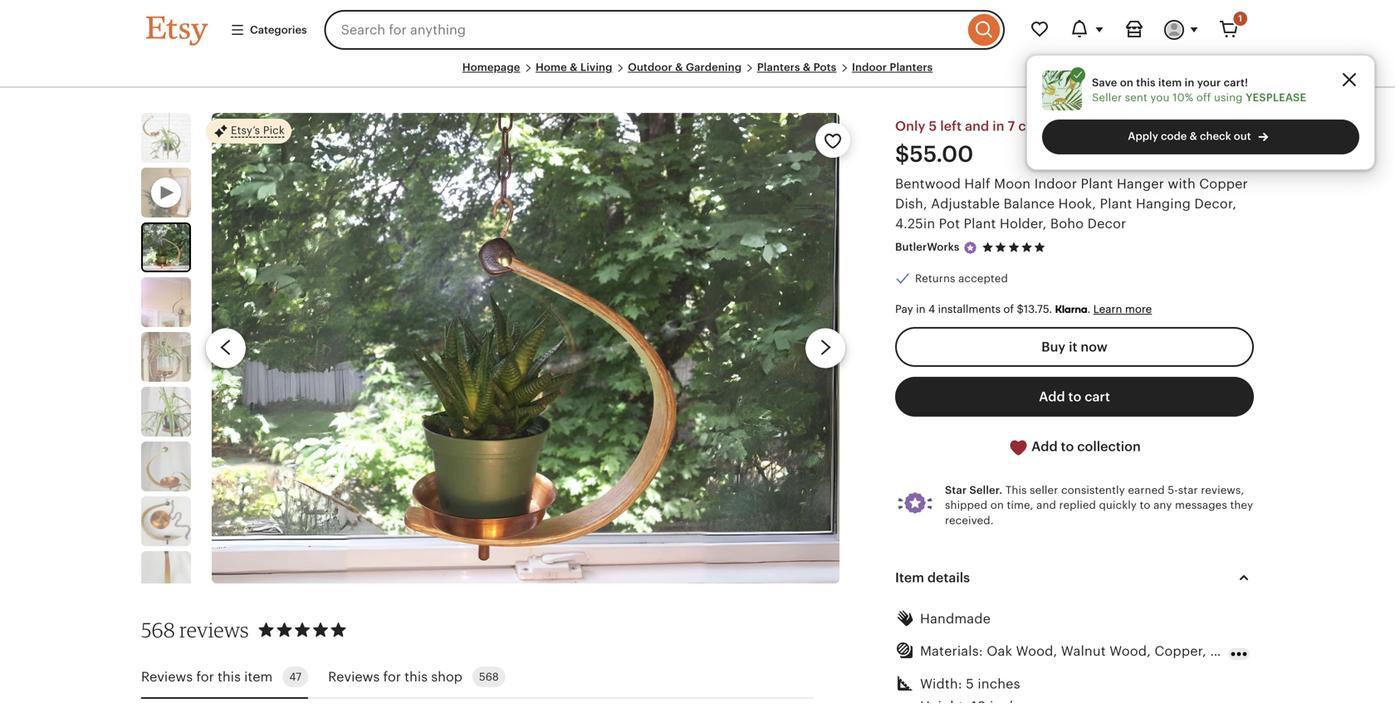 Task type: locate. For each thing, give the bounding box(es) containing it.
5 right the width:
[[966, 677, 974, 692]]

in inside save on this item in your cart! seller sent you 10% off using yesplease
[[1185, 76, 1195, 89]]

apply
[[1128, 130, 1158, 142]]

reviews
[[180, 618, 249, 643]]

materials:
[[920, 644, 983, 659]]

dish,
[[895, 196, 927, 211]]

inches
[[978, 677, 1020, 692]]

& for home
[[570, 61, 578, 74]]

pots
[[814, 61, 837, 74]]

reviews for this shop
[[328, 670, 463, 685]]

$13.75.
[[1017, 303, 1052, 316]]

for down reviews
[[196, 670, 214, 685]]

1 vertical spatial 568
[[479, 671, 499, 684]]

this inside save on this item in your cart! seller sent you 10% off using yesplease
[[1136, 76, 1156, 89]]

moon
[[994, 176, 1031, 191]]

star
[[945, 484, 967, 497]]

& right outdoor
[[675, 61, 683, 74]]

this for reviews for this item
[[218, 670, 241, 685]]

None search field
[[324, 10, 1005, 50]]

this
[[1136, 76, 1156, 89], [218, 670, 241, 685], [405, 670, 428, 685]]

quickly
[[1099, 499, 1137, 512]]

1 horizontal spatial indoor
[[1034, 176, 1077, 191]]

2 vertical spatial to
[[1140, 499, 1151, 512]]

47
[[289, 671, 302, 684]]

0 vertical spatial and
[[965, 119, 989, 134]]

bentwood half moon indoor plant hanger with copper dish image 6 image
[[141, 442, 191, 492]]

it
[[1069, 340, 1078, 355]]

and down seller
[[1037, 499, 1056, 512]]

indoor planters link
[[852, 61, 933, 74]]

568 inside tab list
[[479, 671, 499, 684]]

apply code & check out link
[[1042, 120, 1360, 155]]

2 horizontal spatial in
[[1185, 76, 1195, 89]]

item for for
[[244, 670, 273, 685]]

0 horizontal spatial on
[[991, 499, 1004, 512]]

walnut
[[1061, 644, 1106, 659]]

plant up decor
[[1100, 196, 1132, 211]]

1 horizontal spatial and
[[1037, 499, 1056, 512]]

1 vertical spatial item
[[244, 670, 273, 685]]

wood,
[[1016, 644, 1058, 659], [1110, 644, 1151, 659]]

0 vertical spatial item
[[1158, 76, 1182, 89]]

0 vertical spatial on
[[1120, 76, 1134, 89]]

planters up the only
[[890, 61, 933, 74]]

tab list
[[141, 657, 814, 699]]

buy
[[1042, 340, 1066, 355]]

indoor inside "bentwood half moon indoor plant hanger with copper dish, adjustable balance hook, plant hanging decor, 4.25in pot plant holder, boho decor"
[[1034, 176, 1077, 191]]

seller
[[1092, 91, 1122, 104]]

5 inside only 5 left and in 7 carts $55.00
[[929, 119, 937, 134]]

shipped
[[945, 499, 988, 512]]

1 planters from the left
[[757, 61, 800, 74]]

on down seller.
[[991, 499, 1004, 512]]

collection
[[1077, 439, 1141, 454]]

add up seller
[[1032, 439, 1058, 454]]

& right code on the top of the page
[[1190, 130, 1198, 142]]

check
[[1200, 130, 1231, 142]]

reviews down 568 reviews
[[141, 670, 193, 685]]

2 reviews from the left
[[328, 670, 380, 685]]

buy it now
[[1042, 340, 1108, 355]]

only 5 left and in 7 carts $55.00
[[895, 119, 1051, 167]]

add inside button
[[1032, 439, 1058, 454]]

1 for from the left
[[196, 670, 214, 685]]

add left cart
[[1039, 390, 1065, 405]]

5
[[929, 119, 937, 134], [966, 677, 974, 692]]

for for shop
[[383, 670, 401, 685]]

in left 7
[[993, 119, 1005, 134]]

0 vertical spatial in
[[1185, 76, 1195, 89]]

hanger
[[1117, 176, 1164, 191]]

5 left left
[[929, 119, 937, 134]]

item inside tab list
[[244, 670, 273, 685]]

balance
[[1004, 196, 1055, 211]]

2 planters from the left
[[890, 61, 933, 74]]

1 horizontal spatial bentwood half moon indoor plant hanger with copper dish image 2 image
[[212, 113, 840, 584]]

wood, right the oak on the bottom right
[[1016, 644, 1058, 659]]

1
[[1239, 13, 1242, 24]]

this
[[1006, 484, 1027, 497]]

1 horizontal spatial planters
[[890, 61, 933, 74]]

bentwood half moon indoor plant hanger with copper dish image 2 image
[[212, 113, 840, 584], [143, 224, 189, 271]]

indoor right pots
[[852, 61, 887, 74]]

outdoor & gardening
[[628, 61, 742, 74]]

1 horizontal spatial 5
[[966, 677, 974, 692]]

2 for from the left
[[383, 670, 401, 685]]

0 horizontal spatial and
[[965, 119, 989, 134]]

to inside button
[[1069, 390, 1082, 405]]

1 vertical spatial indoor
[[1034, 176, 1077, 191]]

in for seller
[[1185, 76, 1195, 89]]

home & living link
[[536, 61, 613, 74]]

2 wood, from the left
[[1110, 644, 1151, 659]]

of
[[1004, 303, 1014, 316]]

0 horizontal spatial wood,
[[1016, 644, 1058, 659]]

bentwood half moon indoor plant hanger with copper dish image 5 image
[[141, 387, 191, 437]]

1 vertical spatial add
[[1032, 439, 1058, 454]]

installments
[[938, 303, 1001, 316]]

butlerworks
[[895, 241, 960, 254]]

yesplease
[[1246, 91, 1307, 104]]

1 vertical spatial to
[[1061, 439, 1074, 454]]

buy it now button
[[895, 327, 1254, 367]]

planters
[[757, 61, 800, 74], [890, 61, 933, 74]]

this for reviews for this shop
[[405, 670, 428, 685]]

568 right shop
[[479, 671, 499, 684]]

for left shop
[[383, 670, 401, 685]]

indoor
[[852, 61, 887, 74], [1034, 176, 1077, 191]]

Search for anything text field
[[324, 10, 964, 50]]

star seller.
[[945, 484, 1003, 497]]

1 horizontal spatial wood,
[[1110, 644, 1151, 659]]

pick
[[263, 124, 285, 137]]

in inside only 5 left and in 7 carts $55.00
[[993, 119, 1005, 134]]

0 horizontal spatial indoor
[[852, 61, 887, 74]]

seller
[[1030, 484, 1058, 497]]

item inside save on this item in your cart! seller sent you 10% off using yesplease
[[1158, 76, 1182, 89]]

0 horizontal spatial this
[[218, 670, 241, 685]]

indoor up hook,
[[1034, 176, 1077, 191]]

plant down adjustable
[[964, 216, 996, 231]]

item
[[1158, 76, 1182, 89], [244, 670, 273, 685]]

to left cart
[[1069, 390, 1082, 405]]

plant
[[1081, 176, 1113, 191], [1100, 196, 1132, 211], [964, 216, 996, 231]]

0 vertical spatial to
[[1069, 390, 1082, 405]]

1 link
[[1209, 10, 1249, 50]]

this up sent
[[1136, 76, 1156, 89]]

0 horizontal spatial in
[[916, 303, 926, 316]]

reviews for reviews for this item
[[141, 670, 193, 685]]

add inside button
[[1039, 390, 1065, 405]]

1 horizontal spatial on
[[1120, 76, 1134, 89]]

categories
[[250, 24, 307, 36]]

0 horizontal spatial item
[[244, 670, 273, 685]]

1 reviews from the left
[[141, 670, 193, 685]]

add to cart button
[[895, 377, 1254, 417]]

more
[[1125, 303, 1152, 316]]

1 horizontal spatial this
[[405, 670, 428, 685]]

replied
[[1059, 499, 1096, 512]]

item left 47
[[244, 670, 273, 685]]

shop
[[431, 670, 463, 685]]

0 horizontal spatial for
[[196, 670, 214, 685]]

this down reviews
[[218, 670, 241, 685]]

1 vertical spatial 5
[[966, 677, 974, 692]]

1 horizontal spatial reviews
[[328, 670, 380, 685]]

wood, right walnut at the bottom right of the page
[[1110, 644, 1151, 659]]

0 vertical spatial 568
[[141, 618, 175, 643]]

save on this item in your cart! seller sent you 10% off using yesplease
[[1092, 76, 1307, 104]]

on
[[1120, 76, 1134, 89], [991, 499, 1004, 512]]

hanging
[[1136, 196, 1191, 211]]

pay in 4 installments of $13.75. klarna . learn more
[[895, 303, 1152, 316]]

reviews for reviews for this shop
[[328, 670, 380, 685]]

returns accepted
[[915, 272, 1008, 285]]

bentwood half moon indoor plant hanger with copper dish image 7 image
[[141, 497, 191, 547]]

to down earned
[[1140, 499, 1151, 512]]

0 vertical spatial add
[[1039, 390, 1065, 405]]

planters left pots
[[757, 61, 800, 74]]

2 vertical spatial in
[[916, 303, 926, 316]]

568 for 568
[[479, 671, 499, 684]]

1 horizontal spatial item
[[1158, 76, 1182, 89]]

with
[[1168, 176, 1196, 191]]

to for cart
[[1069, 390, 1082, 405]]

0 horizontal spatial reviews
[[141, 670, 193, 685]]

to left collection
[[1061, 439, 1074, 454]]

left
[[940, 119, 962, 134]]

0 horizontal spatial 568
[[141, 618, 175, 643]]

and right left
[[965, 119, 989, 134]]

plant up hook,
[[1081, 176, 1113, 191]]

in up 10%
[[1185, 76, 1195, 89]]

2 horizontal spatial this
[[1136, 76, 1156, 89]]

on inside this seller consistently earned 5-star reviews, shipped on time, and replied quickly to any messages they received.
[[991, 499, 1004, 512]]

klarna
[[1055, 303, 1087, 316]]

0 vertical spatial plant
[[1081, 176, 1113, 191]]

accepted
[[959, 272, 1008, 285]]

0 horizontal spatial bentwood half moon indoor plant hanger with copper dish image 2 image
[[143, 224, 189, 271]]

& right home
[[570, 61, 578, 74]]

& left pots
[[803, 61, 811, 74]]

on up sent
[[1120, 76, 1134, 89]]

this left shop
[[405, 670, 428, 685]]

item up you
[[1158, 76, 1182, 89]]

received.
[[945, 514, 994, 527]]

reviews right 47
[[328, 670, 380, 685]]

&
[[570, 61, 578, 74], [675, 61, 683, 74], [803, 61, 811, 74], [1190, 130, 1198, 142]]

0 horizontal spatial planters
[[757, 61, 800, 74]]

1 horizontal spatial in
[[993, 119, 1005, 134]]

for
[[196, 670, 214, 685], [383, 670, 401, 685]]

seller.
[[970, 484, 1003, 497]]

in for $55.00
[[993, 119, 1005, 134]]

1 horizontal spatial 568
[[479, 671, 499, 684]]

in left 4
[[916, 303, 926, 316]]

menu bar
[[146, 60, 1249, 88]]

& for outdoor
[[675, 61, 683, 74]]

bentwood half moon indoor plant hanger with copper dish, adjustable balance hook, plant hanging decor, 4.25in pot plant holder, boho decor
[[895, 176, 1248, 231]]

1 vertical spatial on
[[991, 499, 1004, 512]]

to inside button
[[1061, 439, 1074, 454]]

add for add to collection
[[1032, 439, 1058, 454]]

0 horizontal spatial 5
[[929, 119, 937, 134]]

1 horizontal spatial for
[[383, 670, 401, 685]]

1 vertical spatial and
[[1037, 499, 1056, 512]]

568 down bentwood half moon indoor plant hanger with copper dish image 8 at the left bottom
[[141, 618, 175, 643]]

reviews
[[141, 670, 193, 685], [328, 670, 380, 685]]

in inside 'pay in 4 installments of $13.75. klarna . learn more'
[[916, 303, 926, 316]]

0 vertical spatial 5
[[929, 119, 937, 134]]

1 vertical spatial in
[[993, 119, 1005, 134]]

to for collection
[[1061, 439, 1074, 454]]

time,
[[1007, 499, 1034, 512]]

7
[[1008, 119, 1015, 134]]



Task type: describe. For each thing, give the bounding box(es) containing it.
sent
[[1125, 91, 1148, 104]]

add to cart
[[1039, 390, 1110, 405]]

save
[[1092, 76, 1117, 89]]

living
[[580, 61, 613, 74]]

reviews for this item
[[141, 670, 273, 685]]

add for add to cart
[[1039, 390, 1065, 405]]

$55.00
[[895, 142, 974, 167]]

cart!
[[1224, 76, 1248, 89]]

add to collection button
[[895, 427, 1254, 468]]

4
[[928, 303, 935, 316]]

etsy's pick button
[[206, 118, 291, 145]]

1 wood, from the left
[[1016, 644, 1058, 659]]

now
[[1081, 340, 1108, 355]]

star_seller image
[[963, 240, 978, 255]]

planters & pots link
[[757, 61, 837, 74]]

decor,
[[1195, 196, 1237, 211]]

568 reviews
[[141, 618, 249, 643]]

out
[[1234, 130, 1251, 142]]

etsy's
[[231, 124, 260, 137]]

indoor planters
[[852, 61, 933, 74]]

handmade
[[920, 612, 991, 627]]

.
[[1087, 303, 1091, 316]]

bentwood half moon indoor plant hanger with copper dish image 8 image
[[141, 552, 191, 601]]

butlerworks link
[[895, 241, 960, 254]]

chain
[[1250, 644, 1286, 659]]

they
[[1230, 499, 1253, 512]]

5 for width: 5 inches
[[966, 677, 974, 692]]

learn more button
[[1094, 303, 1152, 316]]

4.25in
[[895, 216, 935, 231]]

width:
[[920, 677, 962, 692]]

categories button
[[218, 15, 319, 45]]

5-
[[1168, 484, 1178, 497]]

this for save on this item in your cart! seller sent you 10% off using yesplease
[[1136, 76, 1156, 89]]

pot
[[939, 216, 960, 231]]

home
[[536, 61, 567, 74]]

details
[[928, 571, 970, 586]]

menu bar containing homepage
[[146, 60, 1249, 88]]

for for item
[[196, 670, 214, 685]]

item details button
[[880, 558, 1269, 598]]

carts
[[1019, 119, 1051, 134]]

you
[[1151, 91, 1170, 104]]

consistently
[[1061, 484, 1125, 497]]

earned
[[1128, 484, 1165, 497]]

568 for 568 reviews
[[141, 618, 175, 643]]

add to collection
[[1028, 439, 1141, 454]]

bentwood half moon indoor plant hanger with copper dish image 3 image
[[141, 278, 191, 327]]

and inside only 5 left and in 7 carts $55.00
[[965, 119, 989, 134]]

copper
[[1200, 176, 1248, 191]]

copper,
[[1155, 644, 1207, 659]]

holder,
[[1000, 216, 1047, 231]]

0 vertical spatial indoor
[[852, 61, 887, 74]]

bentwood
[[895, 176, 961, 191]]

boho
[[1051, 216, 1084, 231]]

learn
[[1094, 303, 1122, 316]]

home & living
[[536, 61, 613, 74]]

hook,
[[1059, 196, 1096, 211]]

your
[[1197, 76, 1221, 89]]

messages
[[1175, 499, 1227, 512]]

outdoor & gardening link
[[628, 61, 742, 74]]

gardening
[[686, 61, 742, 74]]

outdoor
[[628, 61, 673, 74]]

planters & pots
[[757, 61, 837, 74]]

this seller consistently earned 5-star reviews, shipped on time, and replied quickly to any messages they received.
[[945, 484, 1253, 527]]

oak
[[987, 644, 1013, 659]]

modern indoor wooden hanging planter with a sleek crescent-shaped and copper dish. the planter is suspended from a metal chain and set against a clean white brick wall, giving a fresh and contemporary feel to the home decor image
[[141, 113, 191, 163]]

pay
[[895, 303, 913, 316]]

reviews,
[[1201, 484, 1244, 497]]

2 vertical spatial plant
[[964, 216, 996, 231]]

1 vertical spatial plant
[[1100, 196, 1132, 211]]

decor
[[1088, 216, 1127, 231]]

using
[[1214, 91, 1243, 104]]

on inside save on this item in your cart! seller sent you 10% off using yesplease
[[1120, 76, 1134, 89]]

categories banner
[[116, 0, 1279, 60]]

and inside this seller consistently earned 5-star reviews, shipped on time, and replied quickly to any messages they received.
[[1037, 499, 1056, 512]]

& for planters
[[803, 61, 811, 74]]

5 for only 5 left and in 7 carts $55.00
[[929, 119, 937, 134]]

item details
[[895, 571, 970, 586]]

item
[[895, 571, 924, 586]]

bentwood half moon indoor plant hanger with copper dish image 4 image
[[141, 332, 191, 382]]

any
[[1154, 499, 1172, 512]]

10%
[[1173, 91, 1194, 104]]

off
[[1197, 91, 1211, 104]]

to inside this seller consistently earned 5-star reviews, shipped on time, and replied quickly to any messages they received.
[[1140, 499, 1151, 512]]

metal
[[1210, 644, 1247, 659]]

tab list containing reviews for this item
[[141, 657, 814, 699]]

cart
[[1085, 390, 1110, 405]]

returns
[[915, 272, 956, 285]]

etsy's pick
[[231, 124, 285, 137]]

item for on
[[1158, 76, 1182, 89]]

star
[[1178, 484, 1198, 497]]

none search field inside 'categories' banner
[[324, 10, 1005, 50]]

code
[[1161, 130, 1187, 142]]



Task type: vqa. For each thing, say whether or not it's contained in the screenshot.
left am
no



